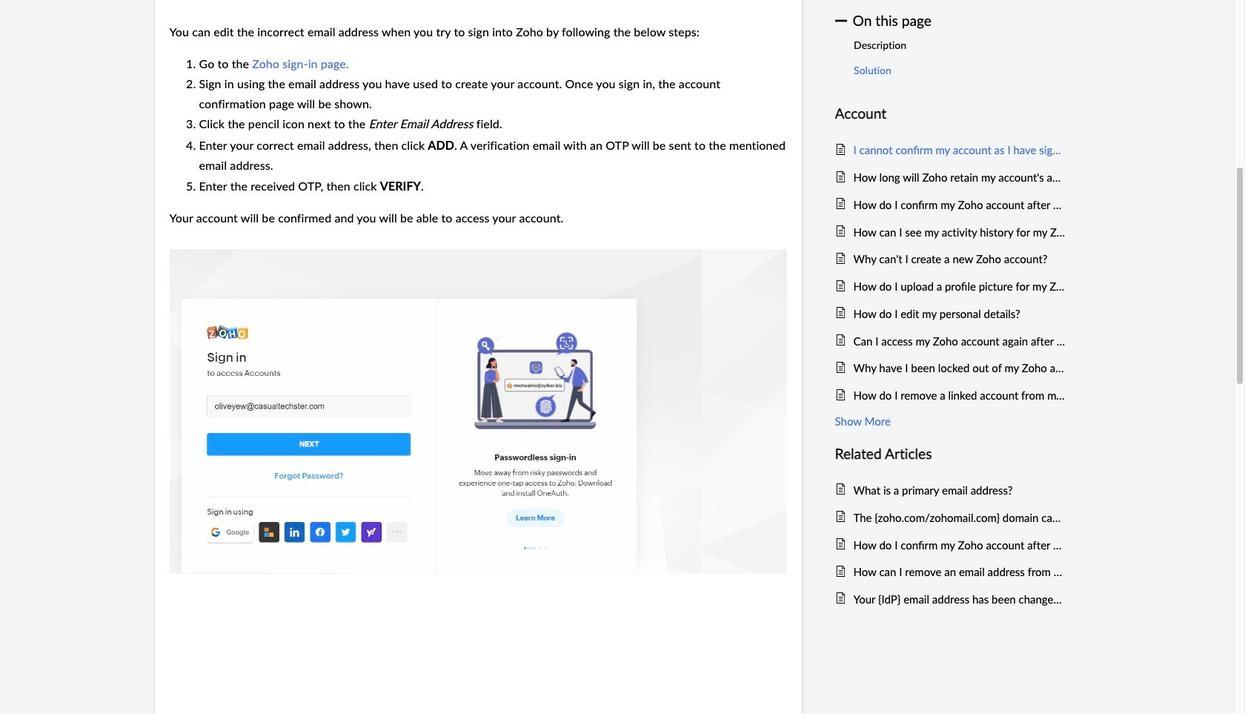 Task type: locate. For each thing, give the bounding box(es) containing it.
0 vertical spatial heading
[[835, 103, 1066, 125]]

1 heading from the top
[[835, 103, 1066, 125]]

1 vertical spatial heading
[[835, 443, 1066, 465]]

heading
[[835, 103, 1066, 125], [835, 443, 1066, 465]]



Task type: vqa. For each thing, say whether or not it's contained in the screenshot.
CHOOSE CATEGORY image
no



Task type: describe. For each thing, give the bounding box(es) containing it.
a gif showing how to edit the email address that is registered incorrectly. image
[[169, 249, 787, 574]]

2 heading from the top
[[835, 443, 1066, 465]]



